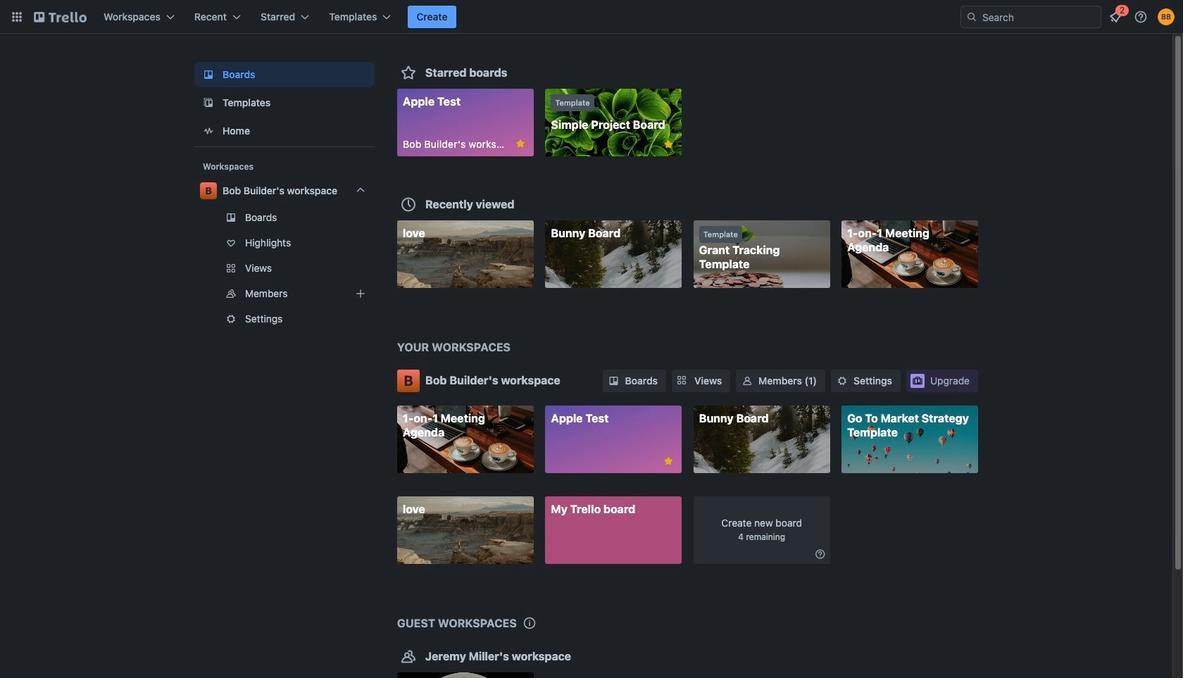 Task type: locate. For each thing, give the bounding box(es) containing it.
0 horizontal spatial click to unstar this board. it will be removed from your starred list. image
[[514, 137, 527, 150]]

template board image
[[200, 94, 217, 111]]

Search field
[[978, 6, 1101, 27]]

1 horizontal spatial sm image
[[814, 547, 828, 561]]

bob builder (bobbuilder40) image
[[1158, 8, 1175, 25]]

click to unstar this board. it will be removed from your starred list. image
[[514, 137, 527, 150], [663, 455, 675, 468]]

sm image
[[607, 374, 621, 388], [814, 547, 828, 561]]

0 horizontal spatial sm image
[[741, 374, 755, 388]]

1 horizontal spatial click to unstar this board. it will be removed from your starred list. image
[[663, 455, 675, 468]]

0 horizontal spatial sm image
[[607, 374, 621, 388]]

1 vertical spatial click to unstar this board. it will be removed from your starred list. image
[[663, 455, 675, 468]]

sm image
[[741, 374, 755, 388], [836, 374, 850, 388]]

2 notifications image
[[1108, 8, 1125, 25]]

1 vertical spatial sm image
[[814, 547, 828, 561]]

search image
[[967, 11, 978, 23]]

2 sm image from the left
[[836, 374, 850, 388]]

1 sm image from the left
[[741, 374, 755, 388]]

1 horizontal spatial sm image
[[836, 374, 850, 388]]



Task type: vqa. For each thing, say whether or not it's contained in the screenshot.
the Members Link
no



Task type: describe. For each thing, give the bounding box(es) containing it.
0 vertical spatial click to unstar this board. it will be removed from your starred list. image
[[514, 137, 527, 150]]

primary element
[[0, 0, 1184, 34]]

click to unstar this board. it will be removed from your starred list. image
[[663, 138, 675, 151]]

open information menu image
[[1135, 10, 1149, 24]]

home image
[[200, 123, 217, 140]]

0 vertical spatial sm image
[[607, 374, 621, 388]]

add image
[[352, 285, 369, 302]]

back to home image
[[34, 6, 87, 28]]

board image
[[200, 66, 217, 83]]



